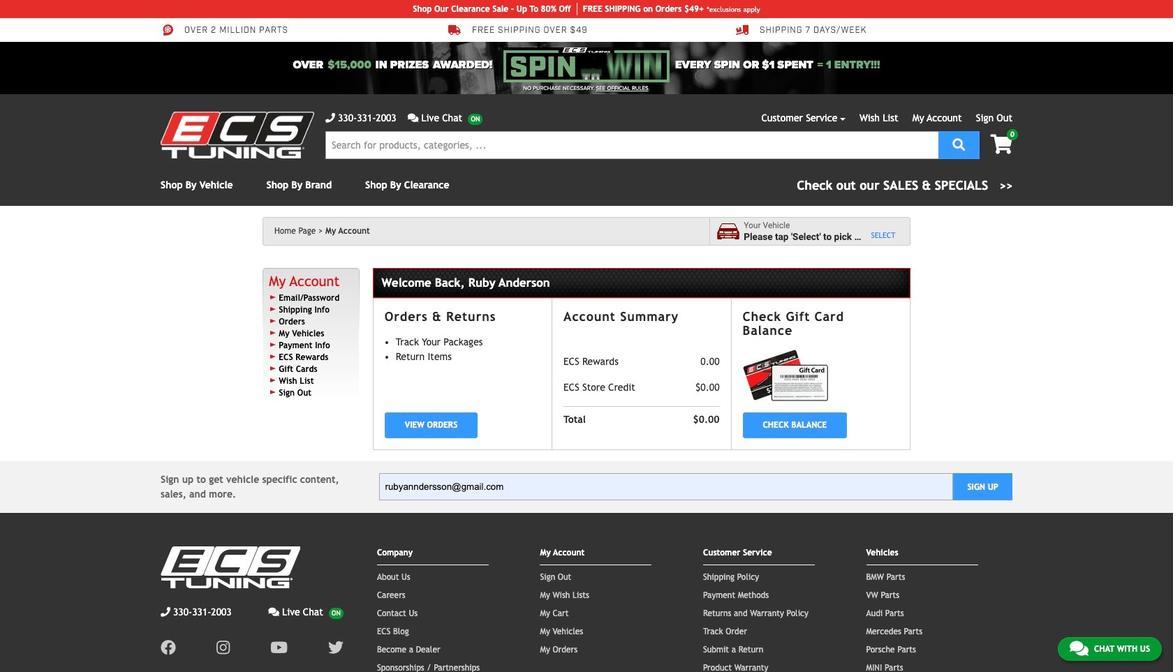 Task type: locate. For each thing, give the bounding box(es) containing it.
0 vertical spatial ecs tuning image
[[161, 112, 314, 159]]

1 vertical spatial phone image
[[161, 608, 170, 617]]

phone image for comments image
[[326, 113, 335, 123]]

1 horizontal spatial phone image
[[326, 113, 335, 123]]

0 horizontal spatial comments image
[[269, 608, 280, 617]]

0 vertical spatial phone image
[[326, 113, 335, 123]]

facebook logo image
[[161, 640, 176, 656]]

1 vertical spatial ecs tuning image
[[161, 547, 300, 589]]

phone image
[[326, 113, 335, 123], [161, 608, 170, 617]]

youtube logo image
[[271, 640, 288, 656]]

0 horizontal spatial phone image
[[161, 608, 170, 617]]

ecs tuning image
[[161, 112, 314, 159], [161, 547, 300, 589]]

1 horizontal spatial comments image
[[1070, 641, 1089, 657]]

phone image for comments icon to the left
[[161, 608, 170, 617]]

2 ecs tuning image from the top
[[161, 547, 300, 589]]

0 vertical spatial comments image
[[269, 608, 280, 617]]

1 vertical spatial comments image
[[1070, 641, 1089, 657]]

comments image
[[269, 608, 280, 617], [1070, 641, 1089, 657]]

1 ecs tuning image from the top
[[161, 112, 314, 159]]

ecs tuning 'spin to win' contest logo image
[[504, 48, 670, 82]]



Task type: vqa. For each thing, say whether or not it's contained in the screenshot.
331-
no



Task type: describe. For each thing, give the bounding box(es) containing it.
Search text field
[[326, 131, 939, 159]]

Email email field
[[379, 474, 954, 501]]

search image
[[953, 138, 966, 151]]

shopping cart image
[[991, 135, 1013, 154]]

twitter logo image
[[328, 640, 344, 656]]

comments image
[[408, 113, 419, 123]]

instagram logo image
[[217, 640, 230, 656]]



